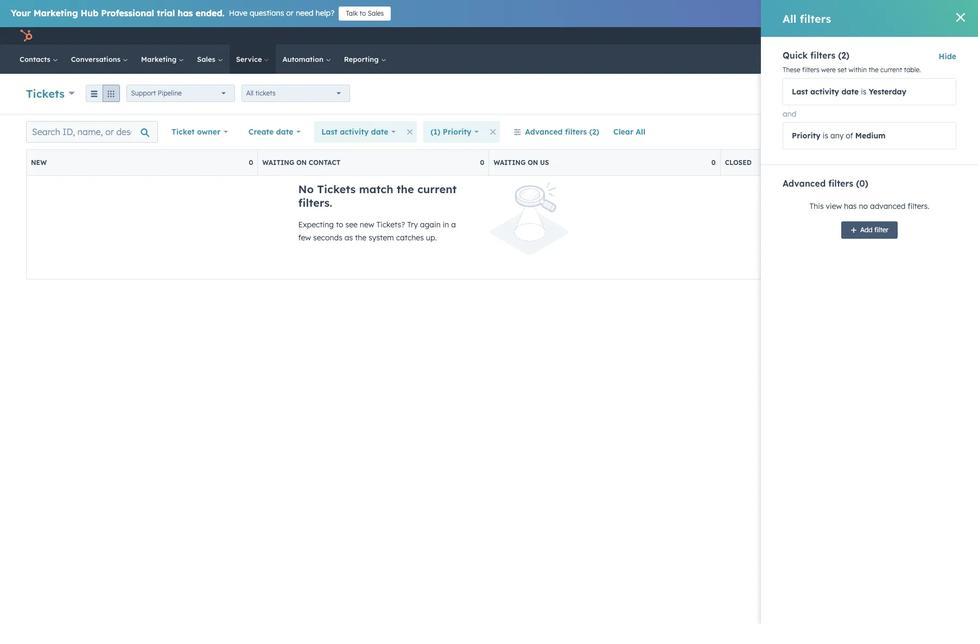 Task type: describe. For each thing, give the bounding box(es) containing it.
all for all tickets
[[246, 89, 253, 97]]

contacts link
[[13, 45, 64, 74]]

on for contact
[[296, 158, 307, 167]]

last activity date button
[[314, 121, 403, 143]]

need
[[296, 8, 313, 18]]

(2) for quick filters (2)
[[838, 50, 850, 61]]

automation link
[[276, 45, 337, 74]]

sales inside "link"
[[197, 55, 217, 64]]

filters for these filters were set within the current table.
[[802, 66, 819, 74]]

on for us
[[528, 158, 538, 167]]

last activity date
[[321, 127, 388, 137]]

ticket owner button
[[164, 121, 235, 143]]

this
[[810, 201, 824, 211]]

hide button
[[939, 50, 956, 63]]

have
[[229, 8, 247, 18]]

medium
[[855, 131, 886, 141]]

0 for waiting on us
[[711, 158, 716, 167]]

create for create date
[[248, 127, 274, 137]]

last activity date is yesterday
[[792, 87, 906, 97]]

filters. for no tickets match the current filters.
[[298, 196, 332, 210]]

filters. for this view has no advanced filters.
[[908, 201, 929, 211]]

set
[[838, 66, 847, 74]]

support pipeline button
[[126, 85, 235, 102]]

hubspot link
[[13, 29, 41, 42]]

0 horizontal spatial marketing
[[33, 8, 78, 18]]

import button
[[848, 85, 888, 103]]

clear
[[613, 127, 633, 137]]

date for last activity date
[[371, 127, 388, 137]]

all filters
[[783, 12, 831, 25]]

notifications image
[[894, 32, 904, 42]]

seconds
[[313, 233, 342, 243]]

any
[[830, 131, 844, 141]]

trial
[[157, 8, 175, 18]]

calling icon image
[[812, 31, 822, 41]]

add filter
[[860, 226, 888, 234]]

help button
[[853, 27, 872, 45]]

upgrade
[[776, 32, 805, 41]]

Search ID, name, or description search field
[[26, 121, 158, 143]]

quick
[[783, 50, 808, 61]]

up.
[[426, 233, 437, 243]]

marketing inside marketing link
[[141, 55, 179, 64]]

filter
[[874, 226, 888, 234]]

us
[[540, 158, 549, 167]]

tickets inside tickets popup button
[[26, 87, 65, 100]]

no
[[859, 201, 868, 211]]

questions
[[250, 8, 284, 18]]

automation
[[282, 55, 326, 64]]

again
[[420, 220, 441, 230]]

new
[[31, 158, 47, 167]]

clear all button
[[606, 121, 652, 143]]

create date button
[[241, 121, 308, 143]]

Search HubSpot search field
[[826, 50, 958, 68]]

advanced for advanced filters (2)
[[525, 127, 563, 137]]

all tickets
[[246, 89, 276, 97]]

as
[[345, 233, 353, 243]]

advanced filters (2) button
[[507, 121, 606, 143]]

pipeline
[[158, 89, 182, 97]]

last for last activity date
[[321, 127, 338, 137]]

ended.
[[196, 8, 225, 18]]

contact
[[309, 158, 340, 167]]

professional
[[101, 8, 154, 18]]

(1) priority
[[430, 127, 471, 137]]

actions
[[803, 90, 825, 98]]

service
[[236, 55, 264, 64]]

support
[[131, 89, 156, 97]]

all for all filters
[[783, 12, 796, 25]]

support pipeline
[[131, 89, 182, 97]]

clear all
[[613, 127, 645, 137]]

search button
[[950, 50, 968, 68]]

quick filters (2)
[[783, 50, 850, 61]]

reporting link
[[337, 45, 393, 74]]

new
[[360, 220, 374, 230]]

sales link
[[191, 45, 229, 74]]

help?
[[316, 8, 334, 18]]

0 vertical spatial is
[[861, 87, 867, 97]]

this view has no advanced filters.
[[810, 201, 929, 211]]

0 vertical spatial the
[[869, 66, 879, 74]]

hide
[[939, 52, 956, 61]]

create ticket button
[[894, 85, 952, 103]]

waiting on us
[[494, 158, 549, 167]]

in
[[443, 220, 449, 230]]

to for talk
[[360, 9, 366, 17]]

board actions
[[797, 127, 849, 137]]

expecting to see new tickets? try again in a few seconds as the system catches up.
[[298, 220, 456, 243]]

upgrade image
[[764, 32, 774, 42]]

marketing link
[[135, 45, 191, 74]]

these
[[783, 66, 800, 74]]

calling icon button
[[808, 29, 826, 43]]

group inside tickets banner
[[86, 85, 120, 102]]

tickets banner
[[26, 82, 952, 103]]

menu containing music
[[763, 27, 965, 45]]

music button
[[910, 27, 964, 45]]

(0)
[[856, 178, 868, 189]]

tickets inside no tickets match the current filters.
[[317, 182, 356, 196]]

talk to sales button
[[339, 7, 391, 21]]

view
[[826, 201, 842, 211]]

tickets?
[[376, 220, 405, 230]]

create for create ticket
[[904, 90, 924, 98]]

activity for last activity date
[[340, 127, 369, 137]]

the inside no tickets match the current filters.
[[397, 182, 414, 196]]

contacts
[[20, 55, 52, 64]]

conversations link
[[64, 45, 135, 74]]



Task type: vqa. For each thing, say whether or not it's contained in the screenshot.
Closed 0
yes



Task type: locate. For each thing, give the bounding box(es) containing it.
board
[[797, 127, 820, 137]]

were
[[821, 66, 836, 74]]

1 vertical spatial all
[[246, 89, 253, 97]]

0 vertical spatial to
[[360, 9, 366, 17]]

marketplaces image
[[835, 32, 844, 42]]

create left ticket
[[904, 90, 924, 98]]

date for last activity date is yesterday
[[841, 87, 859, 97]]

create inside "popup button"
[[248, 127, 274, 137]]

0 vertical spatial create
[[904, 90, 924, 98]]

2 0 from the left
[[480, 158, 484, 167]]

0 horizontal spatial on
[[296, 158, 307, 167]]

1 vertical spatial create
[[248, 127, 274, 137]]

0 horizontal spatial waiting
[[262, 158, 294, 167]]

catches
[[396, 233, 424, 243]]

1 horizontal spatial marketing
[[141, 55, 179, 64]]

priority right (1)
[[443, 127, 471, 137]]

notifications button
[[889, 27, 908, 45]]

all inside popup button
[[246, 89, 253, 97]]

ticket
[[926, 90, 943, 98]]

last inside popup button
[[321, 127, 338, 137]]

1 vertical spatial to
[[336, 220, 343, 230]]

0 horizontal spatial priority
[[443, 127, 471, 137]]

1 vertical spatial sales
[[197, 55, 217, 64]]

1 horizontal spatial priority
[[792, 131, 821, 141]]

1 waiting from the left
[[262, 158, 294, 167]]

talk to sales
[[346, 9, 384, 17]]

filters. up expecting
[[298, 196, 332, 210]]

has
[[178, 8, 193, 18], [844, 201, 857, 211]]

filters. inside no tickets match the current filters.
[[298, 196, 332, 210]]

1 vertical spatial advanced
[[783, 178, 826, 189]]

activity up contact
[[340, 127, 369, 137]]

current left table.
[[880, 66, 902, 74]]

(2) for advanced filters (2)
[[589, 127, 599, 137]]

1 horizontal spatial the
[[397, 182, 414, 196]]

(2) inside button
[[589, 127, 599, 137]]

0 vertical spatial has
[[178, 8, 193, 18]]

hub
[[81, 8, 98, 18]]

1 horizontal spatial last
[[792, 87, 808, 97]]

0 horizontal spatial (2)
[[589, 127, 599, 137]]

marketing left hub
[[33, 8, 78, 18]]

last for last activity date is yesterday
[[792, 87, 808, 97]]

0 vertical spatial tickets
[[26, 87, 65, 100]]

advanced filters (0)
[[783, 178, 868, 189]]

or
[[286, 8, 294, 18]]

0 horizontal spatial sales
[[197, 55, 217, 64]]

0 horizontal spatial is
[[823, 131, 828, 141]]

0 for closed
[[943, 158, 947, 167]]

has left no at the right top
[[844, 201, 857, 211]]

tickets
[[26, 87, 65, 100], [317, 182, 356, 196]]

tickets down contacts link
[[26, 87, 65, 100]]

0 horizontal spatial advanced
[[525, 127, 563, 137]]

on
[[296, 158, 307, 167], [528, 158, 538, 167]]

settings image
[[876, 32, 885, 42]]

no tickets match the current filters.
[[298, 182, 457, 210]]

and
[[783, 109, 796, 119]]

last
[[792, 87, 808, 97], [321, 127, 338, 137]]

the right within
[[869, 66, 879, 74]]

1 horizontal spatial activity
[[810, 87, 839, 97]]

1 horizontal spatial waiting
[[494, 158, 526, 167]]

0 horizontal spatial current
[[417, 182, 457, 196]]

filters down quick filters (2)
[[802, 66, 819, 74]]

1 horizontal spatial current
[[880, 66, 902, 74]]

0 horizontal spatial tickets
[[26, 87, 65, 100]]

0 for waiting on contact
[[480, 158, 484, 167]]

0 horizontal spatial date
[[276, 127, 293, 137]]

0 for new
[[249, 158, 253, 167]]

1 horizontal spatial date
[[371, 127, 388, 137]]

these filters were set within the current table.
[[783, 66, 921, 74]]

0 horizontal spatial has
[[178, 8, 193, 18]]

to for expecting
[[336, 220, 343, 230]]

2 vertical spatial the
[[355, 233, 366, 243]]

few
[[298, 233, 311, 243]]

priority
[[443, 127, 471, 137], [792, 131, 821, 141]]

0 horizontal spatial the
[[355, 233, 366, 243]]

to inside button
[[360, 9, 366, 17]]

system
[[369, 233, 394, 243]]

all inside button
[[636, 127, 645, 137]]

all right "clear"
[[636, 127, 645, 137]]

yesterday
[[869, 87, 906, 97]]

1 horizontal spatial to
[[360, 9, 366, 17]]

actions button
[[793, 85, 841, 103]]

1 0 from the left
[[249, 158, 253, 167]]

0 vertical spatial (2)
[[838, 50, 850, 61]]

date
[[841, 87, 859, 97], [276, 127, 293, 137], [371, 127, 388, 137]]

filters up calling icon popup button
[[800, 12, 831, 25]]

1 vertical spatial last
[[321, 127, 338, 137]]

priority down and
[[792, 131, 821, 141]]

sales left service
[[197, 55, 217, 64]]

current inside no tickets match the current filters.
[[417, 182, 457, 196]]

filters. right advanced
[[908, 201, 929, 211]]

waiting on contact
[[262, 158, 340, 167]]

1 horizontal spatial advanced
[[783, 178, 826, 189]]

search image
[[955, 55, 963, 63]]

add filter button
[[841, 221, 898, 239]]

create date
[[248, 127, 293, 137]]

3 0 from the left
[[711, 158, 716, 167]]

music
[[929, 31, 948, 40]]

ticket owner
[[172, 127, 220, 137]]

sales
[[368, 9, 384, 17], [197, 55, 217, 64]]

1 vertical spatial current
[[417, 182, 457, 196]]

on left us
[[528, 158, 538, 167]]

current up again on the left top
[[417, 182, 457, 196]]

1 horizontal spatial has
[[844, 201, 857, 211]]

greg robinson image
[[917, 31, 926, 41]]

closed
[[725, 158, 752, 167]]

create ticket
[[904, 90, 943, 98]]

(2) up set in the top right of the page
[[838, 50, 850, 61]]

0 horizontal spatial all
[[246, 89, 253, 97]]

2 waiting from the left
[[494, 158, 526, 167]]

activity for last activity date is yesterday
[[810, 87, 839, 97]]

has right trial
[[178, 8, 193, 18]]

owner
[[197, 127, 220, 137]]

current
[[880, 66, 902, 74], [417, 182, 457, 196]]

filters
[[800, 12, 831, 25], [810, 50, 835, 61], [802, 66, 819, 74], [565, 127, 587, 137], [828, 178, 853, 189]]

1 vertical spatial activity
[[340, 127, 369, 137]]

filters for advanced filters (0)
[[828, 178, 853, 189]]

2 vertical spatial all
[[636, 127, 645, 137]]

0 vertical spatial sales
[[368, 9, 384, 17]]

1 vertical spatial is
[[823, 131, 828, 141]]

match
[[359, 182, 393, 196]]

1 horizontal spatial create
[[904, 90, 924, 98]]

waiting left us
[[494, 158, 526, 167]]

2 horizontal spatial the
[[869, 66, 879, 74]]

table.
[[904, 66, 921, 74]]

filters left "clear"
[[565, 127, 587, 137]]

marketplaces button
[[828, 27, 851, 45]]

add
[[860, 226, 873, 234]]

1 horizontal spatial all
[[636, 127, 645, 137]]

priority inside popup button
[[443, 127, 471, 137]]

1 horizontal spatial (2)
[[838, 50, 850, 61]]

1 horizontal spatial on
[[528, 158, 538, 167]]

your
[[11, 8, 31, 18]]

all left tickets
[[246, 89, 253, 97]]

last up contact
[[321, 127, 338, 137]]

(1) priority button
[[423, 121, 486, 143]]

waiting for waiting on contact
[[262, 158, 294, 167]]

activity down 'were'
[[810, 87, 839, 97]]

help image
[[857, 32, 867, 42]]

the inside expecting to see new tickets? try again in a few seconds as the system catches up.
[[355, 233, 366, 243]]

0 vertical spatial current
[[880, 66, 902, 74]]

waiting
[[262, 158, 294, 167], [494, 158, 526, 167]]

filters for all filters
[[800, 12, 831, 25]]

expecting
[[298, 220, 334, 230]]

1 vertical spatial tickets
[[317, 182, 356, 196]]

sales inside button
[[368, 9, 384, 17]]

2 on from the left
[[528, 158, 538, 167]]

0 horizontal spatial to
[[336, 220, 343, 230]]

reporting
[[344, 55, 381, 64]]

0 vertical spatial activity
[[810, 87, 839, 97]]

close image
[[952, 9, 961, 18], [956, 13, 965, 22]]

board actions button
[[783, 121, 869, 143]]

the
[[869, 66, 879, 74], [397, 182, 414, 196], [355, 233, 366, 243]]

is left any
[[823, 131, 828, 141]]

advanced up this
[[783, 178, 826, 189]]

2 horizontal spatial date
[[841, 87, 859, 97]]

all
[[783, 12, 796, 25], [246, 89, 253, 97], [636, 127, 645, 137]]

is
[[861, 87, 867, 97], [823, 131, 828, 141]]

advanced up us
[[525, 127, 563, 137]]

actions
[[822, 127, 849, 137]]

tickets down contact
[[317, 182, 356, 196]]

to right talk
[[360, 9, 366, 17]]

filters left (0)
[[828, 178, 853, 189]]

(2) left "clear"
[[589, 127, 599, 137]]

marketing up support pipeline
[[141, 55, 179, 64]]

activity inside last activity date popup button
[[340, 127, 369, 137]]

the right the 'match'
[[397, 182, 414, 196]]

advanced
[[870, 201, 905, 211]]

0 vertical spatial advanced
[[525, 127, 563, 137]]

import
[[857, 90, 879, 98]]

1 vertical spatial (2)
[[589, 127, 599, 137]]

filters up 'were'
[[810, 50, 835, 61]]

1 horizontal spatial tickets
[[317, 182, 356, 196]]

0 horizontal spatial activity
[[340, 127, 369, 137]]

try
[[407, 220, 418, 230]]

1 horizontal spatial filters.
[[908, 201, 929, 211]]

advanced inside button
[[525, 127, 563, 137]]

4 0 from the left
[[943, 158, 947, 167]]

priority is any of medium
[[792, 131, 886, 141]]

1 on from the left
[[296, 158, 307, 167]]

is down within
[[861, 87, 867, 97]]

0 horizontal spatial last
[[321, 127, 338, 137]]

group
[[86, 85, 120, 102]]

filters for quick filters (2)
[[810, 50, 835, 61]]

waiting for waiting on us
[[494, 158, 526, 167]]

0 vertical spatial all
[[783, 12, 796, 25]]

waiting down create date "popup button"
[[262, 158, 294, 167]]

1 vertical spatial marketing
[[141, 55, 179, 64]]

filters inside button
[[565, 127, 587, 137]]

advanced for advanced filters (0)
[[783, 178, 826, 189]]

on left contact
[[296, 158, 307, 167]]

the right as
[[355, 233, 366, 243]]

0 vertical spatial marketing
[[33, 8, 78, 18]]

1 horizontal spatial is
[[861, 87, 867, 97]]

date inside popup button
[[371, 127, 388, 137]]

a
[[451, 220, 456, 230]]

menu
[[763, 27, 965, 45]]

sales right talk
[[368, 9, 384, 17]]

to left see
[[336, 220, 343, 230]]

filters for advanced filters (2)
[[565, 127, 587, 137]]

advanced filters (2)
[[525, 127, 599, 137]]

last down these at right
[[792, 87, 808, 97]]

see
[[345, 220, 358, 230]]

(1)
[[430, 127, 440, 137]]

0 horizontal spatial filters.
[[298, 196, 332, 210]]

to inside expecting to see new tickets? try again in a few seconds as the system catches up.
[[336, 220, 343, 230]]

1 vertical spatial has
[[844, 201, 857, 211]]

1 horizontal spatial sales
[[368, 9, 384, 17]]

to
[[360, 9, 366, 17], [336, 220, 343, 230]]

date inside "popup button"
[[276, 127, 293, 137]]

tickets button
[[26, 85, 75, 101]]

create inside button
[[904, 90, 924, 98]]

2 horizontal spatial all
[[783, 12, 796, 25]]

1 vertical spatial the
[[397, 182, 414, 196]]

conversations
[[71, 55, 123, 64]]

create down all tickets
[[248, 127, 274, 137]]

hubspot image
[[20, 29, 33, 42]]

your marketing hub professional trial has ended. have questions or need help?
[[11, 8, 334, 18]]

0 horizontal spatial create
[[248, 127, 274, 137]]

all up upgrade
[[783, 12, 796, 25]]

0 vertical spatial last
[[792, 87, 808, 97]]



